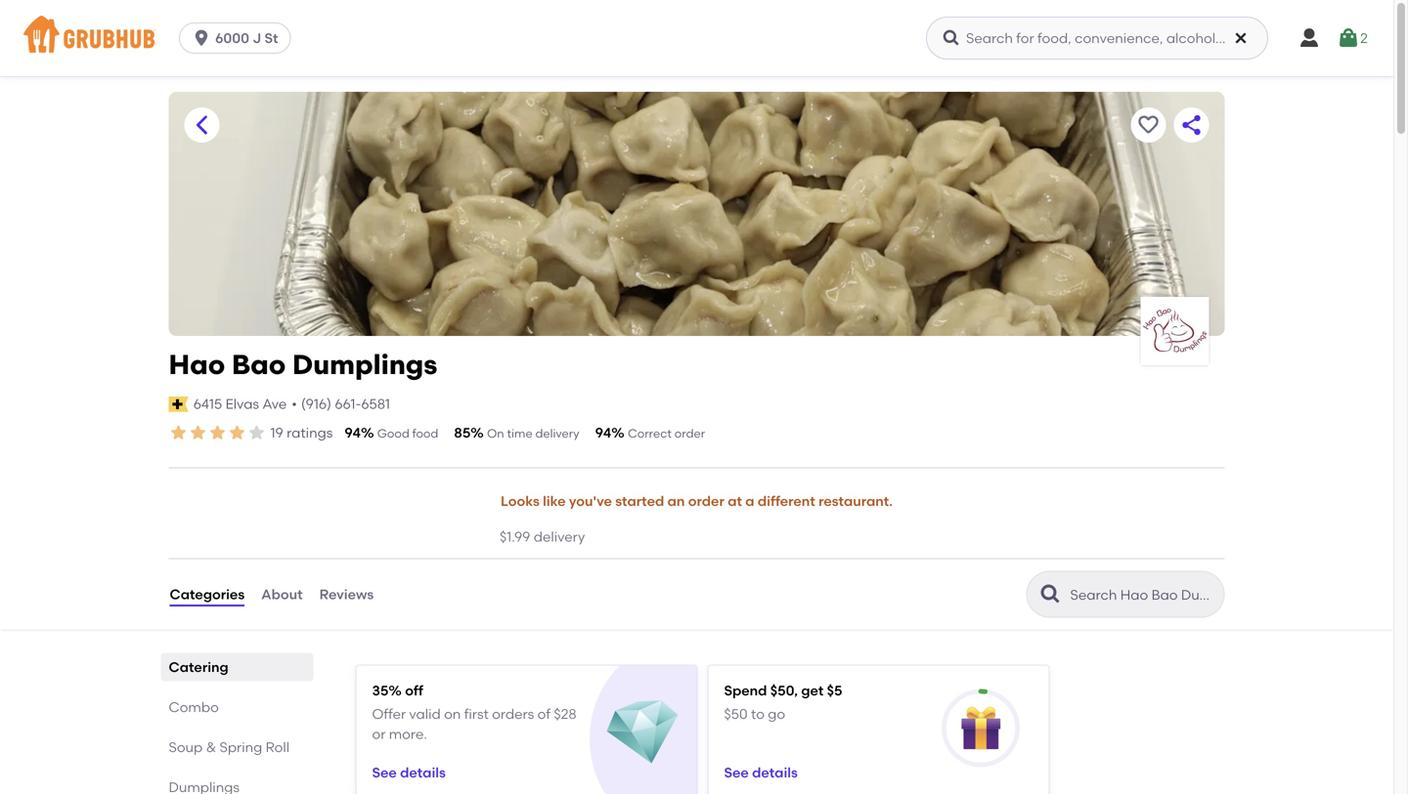 Task type: locate. For each thing, give the bounding box(es) containing it.
2 details from the left
[[752, 765, 798, 782]]

on time delivery
[[487, 427, 579, 441]]

0 horizontal spatial svg image
[[942, 28, 961, 48]]

st
[[264, 30, 278, 46]]

1 star icon image from the left
[[169, 423, 188, 443]]

•
[[292, 396, 297, 413]]

delivery right time
[[535, 427, 579, 441]]

to
[[751, 707, 765, 723]]

1 vertical spatial order
[[688, 493, 724, 510]]

1 see from the left
[[372, 765, 397, 782]]

see details down 'to'
[[724, 765, 798, 782]]

661-
[[335, 396, 361, 413]]

share icon image
[[1180, 113, 1203, 137]]

94 down 661-
[[345, 425, 361, 441]]

0 horizontal spatial see
[[372, 765, 397, 782]]

restaurant.
[[819, 493, 893, 510]]

1 horizontal spatial see
[[724, 765, 749, 782]]

looks like you've started an order at a different restaurant.
[[501, 493, 893, 510]]

94 left correct
[[595, 425, 611, 441]]

order right correct
[[674, 427, 705, 441]]

see details button
[[372, 756, 446, 791], [724, 756, 798, 791]]

94
[[345, 425, 361, 441], [595, 425, 611, 441]]

svg image inside 6000 j st button
[[192, 28, 211, 48]]

save this restaurant button
[[1131, 108, 1166, 143]]

Search for food, convenience, alcohol... search field
[[926, 17, 1268, 60]]

catering
[[169, 660, 229, 676]]

see
[[372, 765, 397, 782], [724, 765, 749, 782]]

svg image
[[1298, 26, 1321, 50], [1337, 26, 1360, 50], [192, 28, 211, 48]]

0 horizontal spatial see details
[[372, 765, 446, 782]]

delivery down like
[[534, 529, 585, 545]]

caret left icon image
[[190, 113, 214, 137]]

you've
[[569, 493, 612, 510]]

1 horizontal spatial svg image
[[1233, 30, 1249, 46]]

94 for good food
[[345, 425, 361, 441]]

see details button down 'to'
[[724, 756, 798, 791]]

svg image for 6000 j st
[[192, 28, 211, 48]]

go
[[768, 707, 785, 723]]

of
[[537, 707, 551, 723]]

svg image
[[942, 28, 961, 48], [1233, 30, 1249, 46]]

6415 elvas ave button
[[192, 394, 288, 416]]

see for $50 to go
[[724, 765, 749, 782]]

$5
[[827, 683, 842, 700]]

correct order
[[628, 427, 705, 441]]

about
[[261, 587, 303, 603]]

(916)
[[301, 396, 331, 413]]

2 94 from the left
[[595, 425, 611, 441]]

star icon image
[[169, 423, 188, 443], [188, 423, 208, 443], [208, 423, 227, 443], [227, 423, 247, 443], [247, 423, 266, 443]]

see down or
[[372, 765, 397, 782]]

(916) 661-6581 button
[[301, 395, 390, 415]]

1 see details from the left
[[372, 765, 446, 782]]

35%
[[372, 683, 402, 700]]

like
[[543, 493, 566, 510]]

different
[[758, 493, 815, 510]]

0 horizontal spatial details
[[400, 765, 446, 782]]

looks like you've started an order at a different restaurant. button
[[500, 480, 894, 523]]

svg image inside 2 button
[[1337, 26, 1360, 50]]

1 horizontal spatial details
[[752, 765, 798, 782]]

details down go on the bottom right of page
[[752, 765, 798, 782]]

0 horizontal spatial 94
[[345, 425, 361, 441]]

hao
[[169, 349, 225, 381]]

1 horizontal spatial see details
[[724, 765, 798, 782]]

2 see details from the left
[[724, 765, 798, 782]]

see details button down more.
[[372, 756, 446, 791]]

a
[[745, 493, 754, 510]]

35% off offer valid on first orders of $28 or more.
[[372, 683, 577, 743]]

hao bao dumplings logo image
[[1141, 297, 1209, 366]]

see details for offer valid on first orders of $28 or more.
[[372, 765, 446, 782]]

see down $50 in the right bottom of the page
[[724, 765, 749, 782]]

$1.99
[[500, 529, 530, 545]]

1 horizontal spatial svg image
[[1298, 26, 1321, 50]]

looks
[[501, 493, 540, 510]]

see for offer valid on first orders of $28 or more.
[[372, 765, 397, 782]]

see details down more.
[[372, 765, 446, 782]]

1 details from the left
[[400, 765, 446, 782]]

6000 j st
[[215, 30, 278, 46]]

0 horizontal spatial svg image
[[192, 28, 211, 48]]

order left at
[[688, 493, 724, 510]]

1 horizontal spatial see details button
[[724, 756, 798, 791]]

1 94 from the left
[[345, 425, 361, 441]]

$1.99 delivery
[[500, 529, 585, 545]]

reward icon image
[[959, 708, 1002, 751]]

2 see details button from the left
[[724, 756, 798, 791]]

0 horizontal spatial see details button
[[372, 756, 446, 791]]

or
[[372, 726, 386, 743]]

off
[[405, 683, 423, 700]]

get
[[801, 683, 824, 700]]

food
[[412, 427, 438, 441]]

6000
[[215, 30, 249, 46]]

delivery
[[535, 427, 579, 441], [534, 529, 585, 545]]

time
[[507, 427, 533, 441]]

categories
[[170, 587, 245, 603]]

see details button for offer valid on first orders of $28 or more.
[[372, 756, 446, 791]]

• (916) 661-6581
[[292, 396, 390, 413]]

roll
[[266, 740, 289, 756]]

2 horizontal spatial svg image
[[1337, 26, 1360, 50]]

6415
[[193, 396, 222, 413]]

details
[[400, 765, 446, 782], [752, 765, 798, 782]]

hao bao dumplings
[[169, 349, 437, 381]]

1 horizontal spatial 94
[[595, 425, 611, 441]]

see details
[[372, 765, 446, 782], [724, 765, 798, 782]]

details down more.
[[400, 765, 446, 782]]

2 see from the left
[[724, 765, 749, 782]]

6415 elvas ave
[[193, 396, 287, 413]]

save this restaurant image
[[1137, 113, 1160, 137]]

svg image for 2
[[1337, 26, 1360, 50]]

order
[[674, 427, 705, 441], [688, 493, 724, 510]]

1 see details button from the left
[[372, 756, 446, 791]]

1 vertical spatial delivery
[[534, 529, 585, 545]]



Task type: vqa. For each thing, say whether or not it's contained in the screenshot.
the middle orders.
no



Task type: describe. For each thing, give the bounding box(es) containing it.
85
[[454, 425, 470, 441]]

about button
[[260, 560, 304, 630]]

search icon image
[[1039, 583, 1062, 607]]

offer
[[372, 707, 406, 723]]

bao
[[232, 349, 286, 381]]

started
[[615, 493, 664, 510]]

good
[[377, 427, 409, 441]]

at
[[728, 493, 742, 510]]

dumplings
[[292, 349, 437, 381]]

0 vertical spatial delivery
[[535, 427, 579, 441]]

more.
[[389, 726, 427, 743]]

4 star icon image from the left
[[227, 423, 247, 443]]

&
[[206, 740, 216, 756]]

an
[[667, 493, 685, 510]]

soup
[[169, 740, 203, 756]]

$50,
[[770, 683, 798, 700]]

on
[[487, 427, 504, 441]]

details for offer valid on first orders of $28 or more.
[[400, 765, 446, 782]]

elvas
[[225, 396, 259, 413]]

0 vertical spatial order
[[674, 427, 705, 441]]

see details button for $50 to go
[[724, 756, 798, 791]]

$50
[[724, 707, 748, 723]]

soup & spring roll
[[169, 740, 289, 756]]

see details for $50 to go
[[724, 765, 798, 782]]

$28
[[554, 707, 577, 723]]

on
[[444, 707, 461, 723]]

good food
[[377, 427, 438, 441]]

3 star icon image from the left
[[208, 423, 227, 443]]

first
[[464, 707, 489, 723]]

correct
[[628, 427, 672, 441]]

ave
[[262, 396, 287, 413]]

combo
[[169, 700, 219, 716]]

spend $50, get $5 $50 to go
[[724, 683, 842, 723]]

main navigation navigation
[[0, 0, 1393, 76]]

2 star icon image from the left
[[188, 423, 208, 443]]

2
[[1360, 30, 1368, 46]]

2 button
[[1337, 21, 1368, 56]]

reviews button
[[318, 560, 375, 630]]

5 star icon image from the left
[[247, 423, 266, 443]]

orders
[[492, 707, 534, 723]]

j
[[253, 30, 261, 46]]

6581
[[361, 396, 390, 413]]

6000 j st button
[[179, 22, 299, 54]]

spend
[[724, 683, 767, 700]]

reviews
[[319, 587, 374, 603]]

94 for correct order
[[595, 425, 611, 441]]

categories button
[[169, 560, 246, 630]]

Search Hao Bao Dumplings search field
[[1068, 586, 1218, 605]]

ratings
[[287, 425, 333, 441]]

order inside the looks like you've started an order at a different restaurant. button
[[688, 493, 724, 510]]

promo image
[[607, 698, 678, 769]]

valid
[[409, 707, 441, 723]]

19 ratings
[[270, 425, 333, 441]]

spring
[[220, 740, 262, 756]]

details for $50 to go
[[752, 765, 798, 782]]

subscription pass image
[[169, 397, 188, 412]]

19
[[270, 425, 283, 441]]



